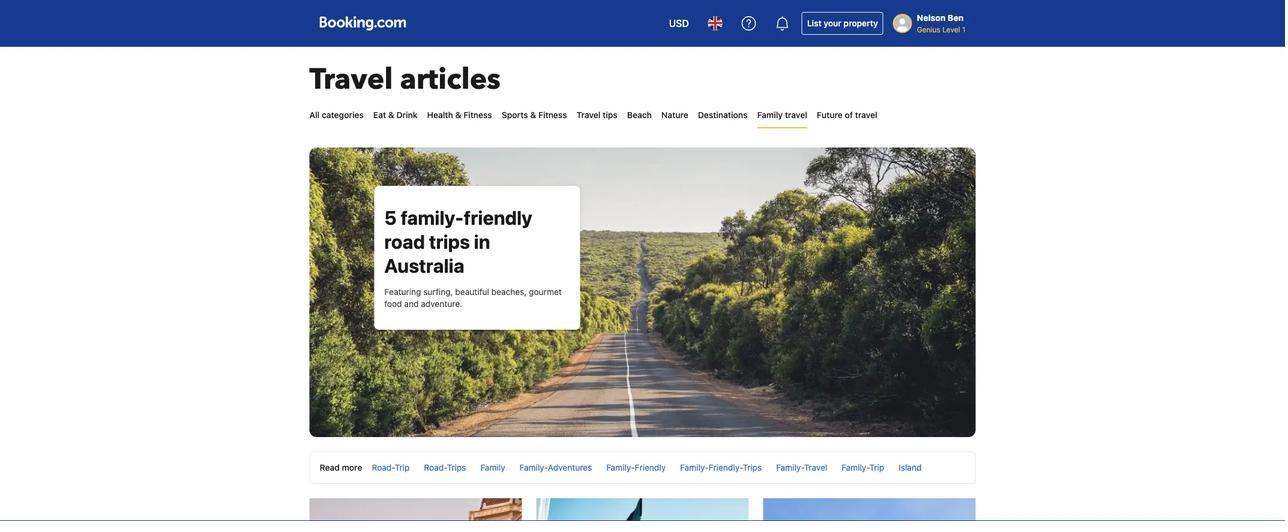 Task type: locate. For each thing, give the bounding box(es) containing it.
1 horizontal spatial &
[[455, 110, 461, 120]]

& right eat on the left top of page
[[388, 110, 394, 120]]

family- for family-friendly-trips
[[680, 463, 709, 473]]

1 vertical spatial travel
[[577, 110, 600, 120]]

0 vertical spatial friendly
[[464, 206, 532, 229]]

australia
[[384, 254, 464, 277]]

fitness left sports in the left of the page
[[463, 110, 492, 120]]

2 horizontal spatial &
[[530, 110, 536, 120]]

1 & from the left
[[388, 110, 394, 120]]

tips
[[603, 110, 617, 120]]

& right health
[[455, 110, 461, 120]]

and
[[404, 299, 419, 309]]

friendly
[[464, 206, 532, 229], [635, 463, 666, 473]]

family-friendly
[[606, 463, 666, 473]]

0 horizontal spatial &
[[388, 110, 394, 120]]

family- for family-friendly
[[606, 463, 635, 473]]

0 vertical spatial travel
[[309, 60, 393, 99]]

trip for family-
[[869, 463, 884, 473]]

more
[[342, 463, 362, 473]]

family-trip link
[[842, 463, 884, 473]]

property
[[844, 18, 878, 28]]

road- right more
[[372, 463, 395, 473]]

trip
[[395, 463, 410, 473], [869, 463, 884, 473]]

trip for road-
[[395, 463, 410, 473]]

ben
[[948, 13, 964, 23]]

1 horizontal spatial fitness
[[538, 110, 567, 120]]

1 trip from the left
[[395, 463, 410, 473]]

beach
[[627, 110, 652, 120]]

0 horizontal spatial fitness
[[463, 110, 492, 120]]

travel right family
[[785, 110, 807, 120]]

road- right road-trip link on the bottom of the page
[[424, 463, 447, 473]]

trip left the road-trips
[[395, 463, 410, 473]]

all
[[309, 110, 319, 120]]

1 horizontal spatial travel
[[577, 110, 600, 120]]

island link
[[899, 463, 922, 473]]

& for eat
[[388, 110, 394, 120]]

1 road- from the left
[[372, 463, 395, 473]]

travel
[[785, 110, 807, 120], [855, 110, 877, 120], [804, 463, 827, 473]]

family-friendly-trips link
[[680, 463, 762, 473]]

destinations link
[[698, 103, 748, 127]]

health & fitness
[[427, 110, 492, 120]]

3 & from the left
[[530, 110, 536, 120]]

road-trip
[[372, 463, 410, 473]]

beach link
[[627, 103, 652, 127]]

nelson ben genius level 1
[[917, 13, 965, 34]]

& for health
[[455, 110, 461, 120]]

road-
[[372, 463, 395, 473], [424, 463, 447, 473]]

1 horizontal spatial trip
[[869, 463, 884, 473]]

family-friendly link
[[606, 463, 666, 473]]

family- for family-trip
[[842, 463, 869, 473]]

genius
[[917, 25, 940, 34]]

nature link
[[661, 103, 688, 127]]

family-
[[401, 206, 464, 229], [520, 463, 548, 473], [606, 463, 635, 473], [680, 463, 709, 473], [776, 463, 804, 473], [842, 463, 869, 473]]

1
[[962, 25, 965, 34]]

trips
[[429, 230, 470, 253], [447, 463, 466, 473], [743, 463, 762, 473]]

travel for family travel
[[785, 110, 807, 120]]

fitness right sports in the left of the page
[[538, 110, 567, 120]]

fitness
[[463, 110, 492, 120], [538, 110, 567, 120]]

& right sports in the left of the page
[[530, 110, 536, 120]]

travel for travel articles
[[309, 60, 393, 99]]

family-travel link
[[776, 463, 827, 473]]

travel left family-trip
[[804, 463, 827, 473]]

0 horizontal spatial trip
[[395, 463, 410, 473]]

& inside "link"
[[388, 110, 394, 120]]

travel up categories
[[309, 60, 393, 99]]

adventure.
[[421, 299, 462, 309]]

eat & drink
[[373, 110, 417, 120]]

nature
[[661, 110, 688, 120]]

0 horizontal spatial travel
[[309, 60, 393, 99]]

0 horizontal spatial road-
[[372, 463, 395, 473]]

trip left island link
[[869, 463, 884, 473]]

destinations
[[698, 110, 748, 120]]

0 horizontal spatial friendly
[[464, 206, 532, 229]]

future of travel link
[[817, 103, 877, 127]]

2 & from the left
[[455, 110, 461, 120]]

all categories link
[[309, 103, 364, 127]]

2 trip from the left
[[869, 463, 884, 473]]

family
[[757, 110, 783, 120]]

beaches,
[[491, 287, 527, 297]]

2 fitness from the left
[[538, 110, 567, 120]]

travel
[[309, 60, 393, 99], [577, 110, 600, 120]]

list
[[807, 18, 821, 28]]

2 road- from the left
[[424, 463, 447, 473]]

your
[[824, 18, 841, 28]]

eat & drink link
[[373, 103, 417, 127]]

travel for travel tips
[[577, 110, 600, 120]]

family
[[480, 463, 505, 473]]

future
[[817, 110, 843, 120]]

1 fitness from the left
[[463, 110, 492, 120]]

1 horizontal spatial friendly
[[635, 463, 666, 473]]

travel left tips
[[577, 110, 600, 120]]

&
[[388, 110, 394, 120], [455, 110, 461, 120], [530, 110, 536, 120]]

trips left in
[[429, 230, 470, 253]]

1 horizontal spatial road-
[[424, 463, 447, 473]]

in
[[474, 230, 490, 253]]

fitness for sports & fitness
[[538, 110, 567, 120]]

travel tips link
[[577, 103, 617, 127]]

health & fitness link
[[427, 103, 492, 127]]

usd
[[669, 18, 689, 29]]

family-trip
[[842, 463, 884, 473]]



Task type: describe. For each thing, give the bounding box(es) containing it.
of
[[845, 110, 853, 120]]

beautiful
[[455, 287, 489, 297]]

trips left family link
[[447, 463, 466, 473]]

road-trips link
[[424, 463, 466, 473]]

family- for family-adventures
[[520, 463, 548, 473]]

family travel link
[[757, 103, 807, 127]]

adventures
[[548, 463, 592, 473]]

road-trip link
[[372, 463, 410, 473]]

travel for family-travel
[[804, 463, 827, 473]]

food
[[384, 299, 402, 309]]

read
[[320, 463, 340, 473]]

all categories
[[309, 110, 364, 120]]

family-friendly-trips
[[680, 463, 762, 473]]

family-travel
[[776, 463, 827, 473]]

travel articles
[[309, 60, 501, 99]]

friendly-
[[709, 463, 743, 473]]

health
[[427, 110, 453, 120]]

future of travel
[[817, 110, 877, 120]]

eat
[[373, 110, 386, 120]]

friendly inside 5 family-friendly road trips in australia
[[464, 206, 532, 229]]

sports & fitness link
[[502, 103, 567, 127]]

family link
[[480, 463, 505, 473]]

travel tips
[[577, 110, 617, 120]]

travel right of
[[855, 110, 877, 120]]

nelson
[[917, 13, 946, 23]]

usd button
[[662, 9, 696, 38]]

list your property link
[[802, 12, 883, 35]]

5 family-friendly road trips in australia link
[[384, 206, 532, 277]]

family- for family-travel
[[776, 463, 804, 473]]

1 vertical spatial friendly
[[635, 463, 666, 473]]

family-adventures link
[[520, 463, 592, 473]]

road- for trip
[[372, 463, 395, 473]]

trips left family-travel
[[743, 463, 762, 473]]

road
[[384, 230, 425, 253]]

sports
[[502, 110, 528, 120]]

sports & fitness
[[502, 110, 567, 120]]

featuring surfing, beautiful beaches, gourmet food and adventure.
[[384, 287, 562, 309]]

island
[[899, 463, 922, 473]]

trips inside 5 family-friendly road trips in australia
[[429, 230, 470, 253]]

5 family-friendly road trips in australia
[[384, 206, 532, 277]]

booking.com online hotel reservations image
[[320, 16, 406, 31]]

family travel
[[757, 110, 807, 120]]

surfing,
[[423, 287, 453, 297]]

family-adventures
[[520, 463, 592, 473]]

fitness for health & fitness
[[463, 110, 492, 120]]

gourmet
[[529, 287, 562, 297]]

drink
[[396, 110, 417, 120]]

level
[[942, 25, 960, 34]]

family- inside 5 family-friendly road trips in australia
[[401, 206, 464, 229]]

road- for trips
[[424, 463, 447, 473]]

road-trips
[[424, 463, 466, 473]]

& for sports
[[530, 110, 536, 120]]

5
[[384, 206, 397, 229]]

featuring
[[384, 287, 421, 297]]

articles
[[400, 60, 501, 99]]

list your property
[[807, 18, 878, 28]]

categories
[[322, 110, 364, 120]]

read more
[[320, 463, 362, 473]]



Task type: vqa. For each thing, say whether or not it's contained in the screenshot.
left road-
yes



